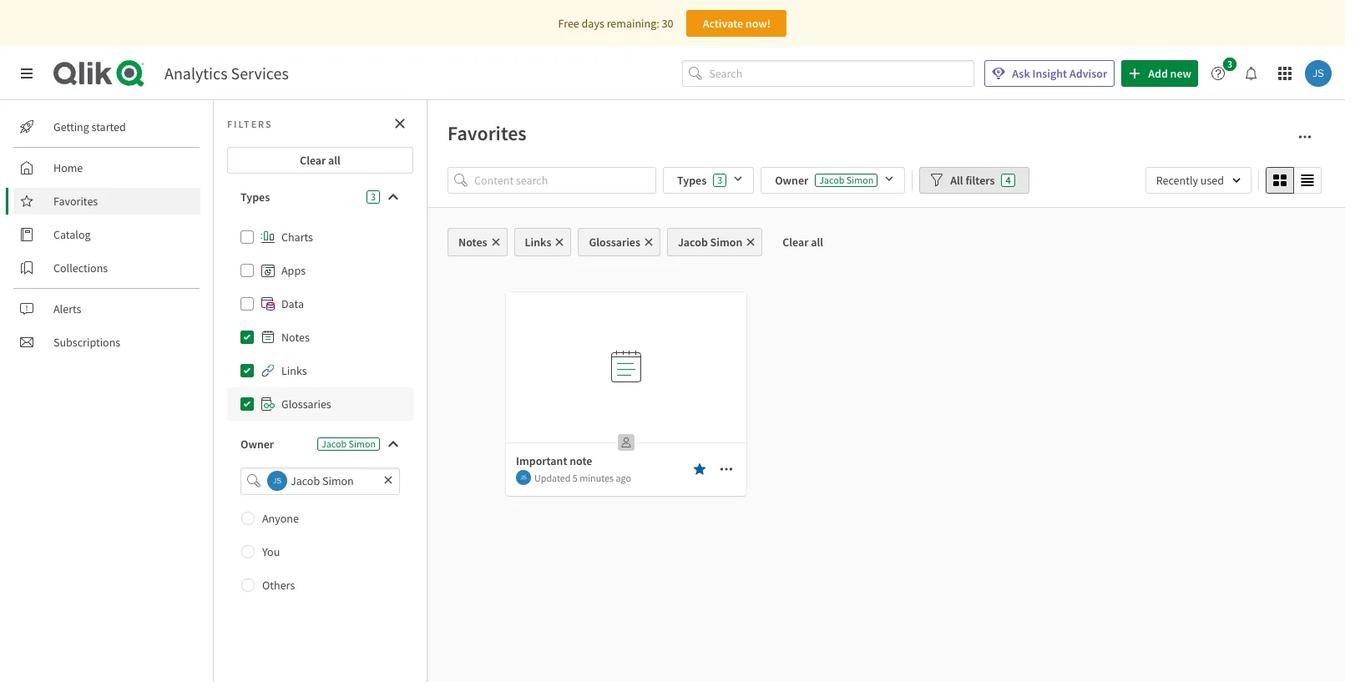 Task type: locate. For each thing, give the bounding box(es) containing it.
1 horizontal spatial clear
[[783, 235, 809, 250]]

navigation pane element
[[0, 107, 213, 363]]

0 vertical spatial clear
[[300, 153, 326, 168]]

1 vertical spatial clear all button
[[770, 228, 837, 256]]

note
[[570, 454, 593, 469]]

0 horizontal spatial notes
[[282, 330, 310, 345]]

glossaries up "avatar"
[[282, 397, 331, 412]]

5
[[573, 472, 578, 484]]

analytics services element
[[165, 63, 289, 84]]

0 horizontal spatial types
[[241, 190, 270, 205]]

0 vertical spatial favorites
[[448, 120, 527, 146]]

1 horizontal spatial all
[[811, 235, 824, 250]]

new
[[1171, 66, 1192, 81]]

ask insight advisor
[[1013, 66, 1108, 81]]

2 horizontal spatial 3
[[1228, 58, 1233, 70]]

more actions image up switch view group
[[1299, 130, 1313, 144]]

jacob
[[820, 174, 845, 186], [678, 235, 708, 250], [322, 438, 347, 450]]

1 vertical spatial more actions image
[[720, 463, 734, 476]]

1 vertical spatial owner
[[241, 437, 274, 452]]

None text field
[[287, 468, 380, 495]]

2 horizontal spatial jacob simon
[[820, 174, 874, 186]]

0 horizontal spatial clear
[[300, 153, 326, 168]]

0 horizontal spatial jacob simon
[[322, 438, 376, 450]]

types down "filters"
[[241, 190, 270, 205]]

notes
[[459, 235, 488, 250], [282, 330, 310, 345]]

notes button
[[448, 228, 508, 256]]

avatar image
[[267, 471, 287, 492]]

1 horizontal spatial favorites
[[448, 120, 527, 146]]

catalog
[[53, 227, 91, 242]]

0 horizontal spatial favorites
[[53, 194, 98, 209]]

minutes
[[580, 472, 614, 484]]

filters
[[966, 173, 995, 188]]

activate now!
[[703, 16, 771, 31]]

jacob simon image
[[1306, 60, 1333, 87], [516, 470, 531, 485]]

add new button
[[1122, 60, 1199, 87]]

0 vertical spatial jacob
[[820, 174, 845, 186]]

all for clear all button to the right
[[811, 235, 824, 250]]

0 vertical spatial notes
[[459, 235, 488, 250]]

0 horizontal spatial owner
[[241, 437, 274, 452]]

jacob simon
[[820, 174, 874, 186], [678, 235, 743, 250], [322, 438, 376, 450]]

favorites
[[448, 120, 527, 146], [53, 194, 98, 209]]

1 horizontal spatial 3
[[718, 174, 723, 186]]

personal element
[[613, 429, 640, 456]]

0 vertical spatial types
[[678, 173, 707, 188]]

1 horizontal spatial types
[[678, 173, 707, 188]]

1 horizontal spatial jacob simon image
[[1306, 60, 1333, 87]]

1 horizontal spatial links
[[525, 235, 552, 250]]

0 vertical spatial links
[[525, 235, 552, 250]]

updated 5 minutes ago
[[535, 472, 632, 484]]

0 vertical spatial 3
[[1228, 58, 1233, 70]]

searchbar element
[[683, 60, 975, 87]]

clear right jacob simon button at top
[[783, 235, 809, 250]]

1 vertical spatial clear
[[783, 235, 809, 250]]

None field
[[227, 468, 414, 495]]

switch view group
[[1267, 167, 1323, 194]]

all
[[328, 153, 341, 168], [811, 235, 824, 250]]

glossaries right links button
[[589, 235, 641, 250]]

3 button
[[1206, 58, 1242, 87]]

1 vertical spatial notes
[[282, 330, 310, 345]]

1 vertical spatial jacob
[[678, 235, 708, 250]]

1 vertical spatial simon
[[711, 235, 743, 250]]

jacob simon inside filters region
[[820, 174, 874, 186]]

clear
[[300, 153, 326, 168], [783, 235, 809, 250]]

2 vertical spatial simon
[[349, 438, 376, 450]]

clear all for clear all button to the top
[[300, 153, 341, 168]]

1 horizontal spatial glossaries
[[589, 235, 641, 250]]

links
[[525, 235, 552, 250], [282, 363, 307, 378]]

all for clear all button to the top
[[328, 153, 341, 168]]

0 horizontal spatial all
[[328, 153, 341, 168]]

jacob simon button
[[667, 228, 763, 256]]

1 horizontal spatial jacob
[[678, 235, 708, 250]]

simon
[[847, 174, 874, 186], [711, 235, 743, 250], [349, 438, 376, 450]]

links button
[[514, 228, 572, 256]]

0 horizontal spatial glossaries
[[282, 397, 331, 412]]

1 horizontal spatial clear all
[[783, 235, 824, 250]]

1 vertical spatial favorites
[[53, 194, 98, 209]]

alerts link
[[13, 296, 201, 322]]

1 vertical spatial clear all
[[783, 235, 824, 250]]

jacob simon element
[[516, 470, 531, 485]]

ask insight advisor button
[[985, 60, 1115, 87]]

types
[[678, 173, 707, 188], [241, 190, 270, 205]]

1 horizontal spatial simon
[[711, 235, 743, 250]]

getting started
[[53, 119, 126, 135]]

3 inside filters region
[[718, 174, 723, 186]]

more actions image
[[1299, 130, 1313, 144], [720, 463, 734, 476]]

0 horizontal spatial 3
[[371, 190, 376, 203]]

0 horizontal spatial jacob
[[322, 438, 347, 450]]

0 vertical spatial all
[[328, 153, 341, 168]]

3
[[1228, 58, 1233, 70], [718, 174, 723, 186], [371, 190, 376, 203]]

0 horizontal spatial jacob simon image
[[516, 470, 531, 485]]

clear up charts
[[300, 153, 326, 168]]

clear all
[[300, 153, 341, 168], [783, 235, 824, 250]]

0 horizontal spatial clear all button
[[227, 147, 414, 174]]

simon inside button
[[711, 235, 743, 250]]

types up jacob simon button at top
[[678, 173, 707, 188]]

favorites link
[[13, 188, 201, 215]]

ask
[[1013, 66, 1031, 81]]

0 vertical spatial glossaries
[[589, 235, 641, 250]]

owner inside filters region
[[775, 173, 809, 188]]

0 vertical spatial jacob simon
[[820, 174, 874, 186]]

0 horizontal spatial clear all
[[300, 153, 341, 168]]

clear all button
[[227, 147, 414, 174], [770, 228, 837, 256]]

notes left links button
[[459, 235, 488, 250]]

0 vertical spatial jacob simon image
[[1306, 60, 1333, 87]]

clear for clear all button to the top
[[300, 153, 326, 168]]

1 vertical spatial links
[[282, 363, 307, 378]]

glossaries
[[589, 235, 641, 250], [282, 397, 331, 412]]

Recently used field
[[1146, 167, 1252, 194]]

notes inside 'notes' button
[[459, 235, 488, 250]]

links inside button
[[525, 235, 552, 250]]

1 horizontal spatial notes
[[459, 235, 488, 250]]

free
[[559, 16, 580, 31]]

more actions image right remove from favorites image
[[720, 463, 734, 476]]

1 horizontal spatial clear all button
[[770, 228, 837, 256]]

2 vertical spatial jacob
[[322, 438, 347, 450]]

Search text field
[[710, 60, 975, 87]]

notes down data
[[282, 330, 310, 345]]

0 vertical spatial owner
[[775, 173, 809, 188]]

analytics
[[165, 63, 228, 84]]

1 vertical spatial glossaries
[[282, 397, 331, 412]]

2 vertical spatial jacob simon
[[322, 438, 376, 450]]

1 vertical spatial jacob simon
[[678, 235, 743, 250]]

0 vertical spatial more actions image
[[1299, 130, 1313, 144]]

1 vertical spatial all
[[811, 235, 824, 250]]

0 vertical spatial simon
[[847, 174, 874, 186]]

2 horizontal spatial simon
[[847, 174, 874, 186]]

days
[[582, 16, 605, 31]]

0 vertical spatial clear all
[[300, 153, 341, 168]]

2 horizontal spatial jacob
[[820, 174, 845, 186]]

1 vertical spatial jacob simon image
[[516, 470, 531, 485]]

owner
[[775, 173, 809, 188], [241, 437, 274, 452]]

home
[[53, 160, 83, 175]]

1 vertical spatial 3
[[718, 174, 723, 186]]

1 horizontal spatial owner
[[775, 173, 809, 188]]

subscriptions link
[[13, 329, 201, 356]]

links right 'notes' button
[[525, 235, 552, 250]]

others
[[262, 578, 295, 593]]

1 horizontal spatial jacob simon
[[678, 235, 743, 250]]

catalog link
[[13, 221, 201, 248]]

links down data
[[282, 363, 307, 378]]

important note
[[516, 454, 593, 469]]



Task type: describe. For each thing, give the bounding box(es) containing it.
4
[[1006, 174, 1011, 186]]

insight
[[1033, 66, 1068, 81]]

simon inside filters region
[[847, 174, 874, 186]]

Content search text field
[[475, 167, 657, 194]]

all
[[951, 173, 964, 188]]

0 horizontal spatial more actions image
[[720, 463, 734, 476]]

used
[[1201, 173, 1225, 188]]

jacob simon inside button
[[678, 235, 743, 250]]

0 horizontal spatial links
[[282, 363, 307, 378]]

3 inside 3 dropdown button
[[1228, 58, 1233, 70]]

all filters
[[951, 173, 995, 188]]

add new
[[1149, 66, 1192, 81]]

alerts
[[53, 302, 81, 317]]

recently used
[[1157, 173, 1225, 188]]

types inside filters region
[[678, 173, 707, 188]]

anyone
[[262, 511, 299, 526]]

2 vertical spatial 3
[[371, 190, 376, 203]]

free days remaining: 30
[[559, 16, 674, 31]]

remove from favorites image
[[693, 463, 707, 476]]

glossaries button
[[578, 228, 661, 256]]

collections link
[[13, 255, 201, 282]]

clear all for clear all button to the right
[[783, 235, 824, 250]]

filters
[[227, 117, 273, 130]]

updated
[[535, 472, 571, 484]]

apps
[[282, 263, 306, 278]]

favorites inside navigation pane element
[[53, 194, 98, 209]]

jacob inside button
[[678, 235, 708, 250]]

analytics services
[[165, 63, 289, 84]]

charts
[[282, 230, 313, 245]]

ago
[[616, 472, 632, 484]]

glossaries inside button
[[589, 235, 641, 250]]

you
[[262, 544, 280, 559]]

getting
[[53, 119, 89, 135]]

add
[[1149, 66, 1169, 81]]

filters region
[[448, 164, 1326, 197]]

0 vertical spatial clear all button
[[227, 147, 414, 174]]

30
[[662, 16, 674, 31]]

1 horizontal spatial more actions image
[[1299, 130, 1313, 144]]

0 horizontal spatial simon
[[349, 438, 376, 450]]

collections
[[53, 261, 108, 276]]

jacob inside filters region
[[820, 174, 845, 186]]

clear for clear all button to the right
[[783, 235, 809, 250]]

now!
[[746, 16, 771, 31]]

recently
[[1157, 173, 1199, 188]]

important
[[516, 454, 568, 469]]

remaining:
[[607, 16, 660, 31]]

activate
[[703, 16, 744, 31]]

1 vertical spatial types
[[241, 190, 270, 205]]

close sidebar menu image
[[20, 67, 33, 80]]

data
[[282, 297, 304, 312]]

getting started link
[[13, 114, 201, 140]]

subscriptions
[[53, 335, 120, 350]]

started
[[92, 119, 126, 135]]

home link
[[13, 155, 201, 181]]

activate now! link
[[687, 10, 787, 37]]

advisor
[[1070, 66, 1108, 81]]

owner option group
[[227, 502, 414, 602]]

services
[[231, 63, 289, 84]]



Task type: vqa. For each thing, say whether or not it's contained in the screenshot.
bottom collection
no



